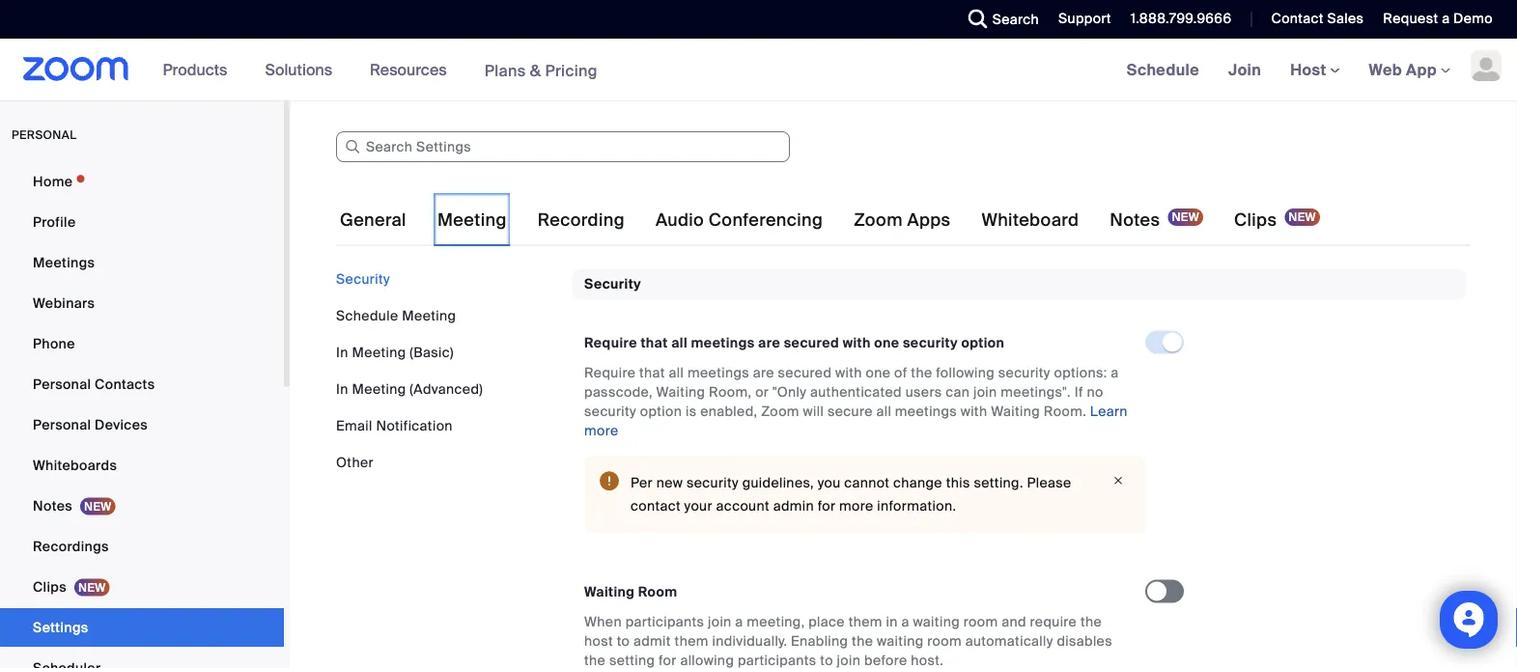 Task type: vqa. For each thing, say whether or not it's contained in the screenshot.
will
yes



Task type: describe. For each thing, give the bounding box(es) containing it.
disables
[[1058, 633, 1113, 651]]

meetings for require that all meetings are secured with one of the following security options: a passcode, waiting room, or "only authenticated users can join meetings". if no security option is enabled, zoom will secure all meetings with waiting room.
[[688, 364, 750, 382]]

room,
[[709, 384, 752, 401]]

per new security guidelines, you cannot change this setting. please contact your account admin for more information. alert
[[585, 456, 1146, 534]]

personal menu menu
[[0, 162, 284, 669]]

this
[[947, 474, 971, 492]]

cannot
[[845, 474, 890, 492]]

phone
[[33, 335, 75, 353]]

for inside when participants join a meeting, place them in a waiting room and require the host to admit them individually. enabling the waiting room automatically disables the setting for allowing participants to join before host.
[[659, 652, 677, 669]]

admit
[[634, 633, 671, 651]]

1 vertical spatial to
[[821, 652, 834, 669]]

request a demo
[[1384, 10, 1494, 28]]

devices
[[95, 416, 148, 434]]

a up individually. on the bottom of page
[[736, 613, 744, 631]]

1.888.799.9666
[[1131, 10, 1232, 28]]

in meeting (basic)
[[336, 344, 454, 361]]

security inside per new security guidelines, you cannot change this setting. please contact your account admin for more information.
[[687, 474, 739, 492]]

secure
[[828, 403, 873, 421]]

recordings link
[[0, 528, 284, 566]]

audio
[[656, 209, 705, 231]]

change
[[894, 474, 943, 492]]

notes inside tabs of my account settings page tab list
[[1111, 209, 1161, 231]]

contact sales
[[1272, 10, 1365, 28]]

meeting for in meeting (advanced)
[[352, 380, 406, 398]]

meeting for schedule meeting
[[402, 307, 456, 325]]

automatically
[[966, 633, 1054, 651]]

products button
[[163, 39, 236, 100]]

are for security
[[759, 334, 781, 352]]

conferencing
[[709, 209, 823, 231]]

meeting,
[[747, 613, 805, 631]]

other
[[336, 454, 374, 472]]

can
[[946, 384, 970, 401]]

email notification
[[336, 417, 453, 435]]

with for of
[[836, 364, 863, 382]]

whiteboard
[[982, 209, 1080, 231]]

"only
[[773, 384, 807, 401]]

product information navigation
[[148, 39, 613, 102]]

recording
[[538, 209, 625, 231]]

2 vertical spatial all
[[877, 403, 892, 421]]

security link
[[336, 270, 390, 288]]

passcode,
[[585, 384, 653, 401]]

personal contacts link
[[0, 365, 284, 404]]

audio conferencing
[[656, 209, 823, 231]]

products
[[163, 59, 227, 80]]

sales
[[1328, 10, 1365, 28]]

options:
[[1055, 364, 1108, 382]]

1.888.799.9666 button up the schedule link
[[1131, 10, 1232, 28]]

resources button
[[370, 39, 456, 100]]

require for require that all meetings are secured with one security option
[[585, 334, 638, 352]]

1.888.799.9666 button up join
[[1117, 0, 1237, 39]]

phone link
[[0, 325, 284, 363]]

admin
[[774, 498, 815, 515]]

1 vertical spatial waiting
[[877, 633, 924, 651]]

place
[[809, 613, 845, 631]]

contact
[[631, 498, 681, 515]]

2 vertical spatial with
[[961, 403, 988, 421]]

join inside require that all meetings are secured with one of the following security options: a passcode, waiting room, or "only authenticated users can join meetings". if no security option is enabled, zoom will secure all meetings with waiting room.
[[974, 384, 998, 401]]

users
[[906, 384, 943, 401]]

in for in meeting (basic)
[[336, 344, 349, 361]]

webinars
[[33, 294, 95, 312]]

demo
[[1454, 10, 1494, 28]]

in meeting (basic) link
[[336, 344, 454, 361]]

when participants join a meeting, place them in a waiting room and require the host to admit them individually. enabling the waiting room automatically disables the setting for allowing participants to join before host.
[[585, 613, 1113, 669]]

web app
[[1370, 59, 1438, 80]]

personal
[[12, 128, 77, 143]]

the up disables
[[1081, 613, 1103, 631]]

web app button
[[1370, 59, 1451, 80]]

schedule meeting link
[[336, 307, 456, 325]]

zoom apps
[[854, 209, 951, 231]]

waiting room
[[585, 584, 678, 601]]

support
[[1059, 10, 1112, 28]]

0 vertical spatial waiting
[[657, 384, 706, 401]]

one for of
[[866, 364, 891, 382]]

learn more link
[[585, 403, 1128, 440]]

personal devices link
[[0, 406, 284, 444]]

0 vertical spatial to
[[617, 633, 630, 651]]

0 vertical spatial waiting
[[914, 613, 960, 631]]

will
[[803, 403, 824, 421]]

the down host
[[585, 652, 606, 669]]

notification
[[376, 417, 453, 435]]

and
[[1002, 613, 1027, 631]]

0 horizontal spatial room
[[928, 633, 962, 651]]

home
[[33, 172, 73, 190]]

request
[[1384, 10, 1439, 28]]

meetings navigation
[[1113, 39, 1518, 102]]

search button
[[954, 0, 1045, 39]]

security up of
[[903, 334, 958, 352]]

search
[[993, 10, 1040, 28]]

more inside per new security guidelines, you cannot change this setting. please contact your account admin for more information.
[[840, 498, 874, 515]]

2 vertical spatial meetings
[[896, 403, 957, 421]]

general
[[340, 209, 407, 231]]

a left demo
[[1443, 10, 1451, 28]]

host
[[585, 633, 614, 651]]

zoom inside require that all meetings are secured with one of the following security options: a passcode, waiting room, or "only authenticated users can join meetings". if no security option is enabled, zoom will secure all meetings with waiting room.
[[762, 403, 800, 421]]

more inside learn more
[[585, 422, 619, 440]]

(advanced)
[[410, 380, 483, 398]]

setting
[[610, 652, 655, 669]]

of
[[895, 364, 908, 382]]

all for require that all meetings are secured with one security option
[[672, 334, 688, 352]]

learn
[[1091, 403, 1128, 421]]

home link
[[0, 162, 284, 201]]

host.
[[911, 652, 944, 669]]

the up before
[[852, 633, 874, 651]]

before
[[865, 652, 908, 669]]

Search Settings text field
[[336, 131, 790, 162]]

with for security
[[843, 334, 871, 352]]

schedule for schedule meeting
[[336, 307, 399, 325]]

meetings for require that all meetings are secured with one security option
[[691, 334, 755, 352]]

zoom inside tabs of my account settings page tab list
[[854, 209, 903, 231]]

join
[[1229, 59, 1262, 80]]



Task type: locate. For each thing, give the bounding box(es) containing it.
1 horizontal spatial join
[[837, 652, 861, 669]]

one up of
[[875, 334, 900, 352]]

support link
[[1045, 0, 1117, 39], [1059, 10, 1112, 28]]

schedule meeting
[[336, 307, 456, 325]]

secured inside require that all meetings are secured with one of the following security options: a passcode, waiting room, or "only authenticated users can join meetings". if no security option is enabled, zoom will secure all meetings with waiting room.
[[778, 364, 832, 382]]

option up following
[[962, 334, 1005, 352]]

0 vertical spatial option
[[962, 334, 1005, 352]]

1 horizontal spatial waiting
[[657, 384, 706, 401]]

a right options:
[[1112, 364, 1119, 382]]

notes inside notes link
[[33, 497, 72, 515]]

them up allowing
[[675, 633, 709, 651]]

0 vertical spatial participants
[[626, 613, 705, 631]]

other link
[[336, 454, 374, 472]]

in down schedule meeting link
[[336, 344, 349, 361]]

solutions
[[265, 59, 332, 80]]

room left "and"
[[964, 613, 999, 631]]

schedule down security link
[[336, 307, 399, 325]]

please
[[1028, 474, 1072, 492]]

menu bar
[[336, 270, 558, 472]]

them left in
[[849, 613, 883, 631]]

personal devices
[[33, 416, 148, 434]]

waiting
[[657, 384, 706, 401], [992, 403, 1041, 421], [585, 584, 635, 601]]

when
[[585, 613, 622, 631]]

1 vertical spatial more
[[840, 498, 874, 515]]

participants up the admit
[[626, 613, 705, 631]]

0 vertical spatial one
[[875, 334, 900, 352]]

schedule inside menu bar
[[336, 307, 399, 325]]

one left of
[[866, 364, 891, 382]]

menu bar containing security
[[336, 270, 558, 472]]

0 horizontal spatial waiting
[[585, 584, 635, 601]]

meeting inside tabs of my account settings page tab list
[[438, 209, 507, 231]]

that
[[641, 334, 668, 352], [640, 364, 666, 382]]

join link
[[1215, 39, 1277, 100]]

contact
[[1272, 10, 1325, 28]]

1 vertical spatial all
[[669, 364, 684, 382]]

to up setting
[[617, 633, 630, 651]]

is
[[686, 403, 697, 421]]

in meeting (advanced)
[[336, 380, 483, 398]]

request a demo link
[[1370, 0, 1518, 39], [1384, 10, 1494, 28]]

room up host.
[[928, 633, 962, 651]]

clips inside tabs of my account settings page tab list
[[1235, 209, 1278, 231]]

2 require from the top
[[585, 364, 636, 382]]

that for require that all meetings are secured with one security option
[[641, 334, 668, 352]]

personal for personal devices
[[33, 416, 91, 434]]

per new security guidelines, you cannot change this setting. please contact your account admin for more information.
[[631, 474, 1072, 515]]

following
[[937, 364, 995, 382]]

all for require that all meetings are secured with one of the following security options: a passcode, waiting room, or "only authenticated users can join meetings". if no security option is enabled, zoom will secure all meetings with waiting room.
[[669, 364, 684, 382]]

or
[[756, 384, 769, 401]]

1 vertical spatial participants
[[738, 652, 817, 669]]

waiting down in
[[877, 633, 924, 651]]

meeting for in meeting (basic)
[[352, 344, 406, 361]]

more down passcode,
[[585, 422, 619, 440]]

0 vertical spatial require
[[585, 334, 638, 352]]

1 vertical spatial meetings
[[688, 364, 750, 382]]

more
[[585, 422, 619, 440], [840, 498, 874, 515]]

learn more
[[585, 403, 1128, 440]]

personal inside 'link'
[[33, 375, 91, 393]]

contact sales link
[[1258, 0, 1370, 39], [1272, 10, 1365, 28]]

2 vertical spatial join
[[837, 652, 861, 669]]

join down enabling
[[837, 652, 861, 669]]

0 horizontal spatial notes
[[33, 497, 72, 515]]

security
[[903, 334, 958, 352], [999, 364, 1051, 382], [585, 403, 637, 421], [687, 474, 739, 492]]

0 horizontal spatial join
[[708, 613, 732, 631]]

for down the admit
[[659, 652, 677, 669]]

1 horizontal spatial them
[[849, 613, 883, 631]]

1 vertical spatial option
[[640, 403, 682, 421]]

1 vertical spatial for
[[659, 652, 677, 669]]

1 vertical spatial notes
[[33, 497, 72, 515]]

clips inside personal menu menu
[[33, 578, 67, 596]]

more down cannot
[[840, 498, 874, 515]]

security up schedule meeting
[[336, 270, 390, 288]]

0 vertical spatial join
[[974, 384, 998, 401]]

1 require from the top
[[585, 334, 638, 352]]

waiting up when
[[585, 584, 635, 601]]

option left is
[[640, 403, 682, 421]]

zoom logo image
[[23, 57, 129, 81]]

1 horizontal spatial option
[[962, 334, 1005, 352]]

for
[[818, 498, 836, 515], [659, 652, 677, 669]]

1 vertical spatial personal
[[33, 416, 91, 434]]

are for of
[[753, 364, 775, 382]]

room
[[964, 613, 999, 631], [928, 633, 962, 651]]

tabs of my account settings page tab list
[[336, 193, 1325, 247]]

0 vertical spatial more
[[585, 422, 619, 440]]

whiteboards link
[[0, 446, 284, 485]]

security up your
[[687, 474, 739, 492]]

email
[[336, 417, 373, 435]]

1 horizontal spatial room
[[964, 613, 999, 631]]

warning image
[[600, 472, 619, 491]]

host
[[1291, 59, 1331, 80]]

host button
[[1291, 59, 1341, 80]]

to
[[617, 633, 630, 651], [821, 652, 834, 669]]

to down enabling
[[821, 652, 834, 669]]

that inside require that all meetings are secured with one of the following security options: a passcode, waiting room, or "only authenticated users can join meetings". if no security option is enabled, zoom will secure all meetings with waiting room.
[[640, 364, 666, 382]]

0 vertical spatial in
[[336, 344, 349, 361]]

0 horizontal spatial option
[[640, 403, 682, 421]]

enabled,
[[701, 403, 758, 421]]

require that all meetings are secured with one of the following security options: a passcode, waiting room, or "only authenticated users can join meetings". if no security option is enabled, zoom will secure all meetings with waiting room.
[[585, 364, 1119, 421]]

waiting up is
[[657, 384, 706, 401]]

join
[[974, 384, 998, 401], [708, 613, 732, 631], [837, 652, 861, 669]]

0 vertical spatial all
[[672, 334, 688, 352]]

close image
[[1107, 472, 1131, 489]]

personal down phone
[[33, 375, 91, 393]]

room
[[639, 584, 678, 601]]

web
[[1370, 59, 1403, 80]]

them
[[849, 613, 883, 631], [675, 633, 709, 651]]

2 vertical spatial waiting
[[585, 584, 635, 601]]

meetings
[[33, 254, 95, 272]]

1 vertical spatial them
[[675, 633, 709, 651]]

security down passcode,
[[585, 403, 637, 421]]

1 vertical spatial schedule
[[336, 307, 399, 325]]

1 horizontal spatial schedule
[[1127, 59, 1200, 80]]

require that all meetings are secured with one security option
[[585, 334, 1005, 352]]

zoom
[[854, 209, 903, 231], [762, 403, 800, 421]]

profile link
[[0, 203, 284, 242]]

0 vertical spatial secured
[[784, 334, 840, 352]]

a inside require that all meetings are secured with one of the following security options: a passcode, waiting room, or "only authenticated users can join meetings". if no security option is enabled, zoom will secure all meetings with waiting room.
[[1112, 364, 1119, 382]]

1 horizontal spatial clips
[[1235, 209, 1278, 231]]

1 vertical spatial in
[[336, 380, 349, 398]]

1 vertical spatial zoom
[[762, 403, 800, 421]]

you
[[818, 474, 841, 492]]

security up meetings".
[[999, 364, 1051, 382]]

join right can
[[974, 384, 998, 401]]

setting.
[[974, 474, 1024, 492]]

with
[[843, 334, 871, 352], [836, 364, 863, 382], [961, 403, 988, 421]]

1 vertical spatial that
[[640, 364, 666, 382]]

in up email
[[336, 380, 349, 398]]

waiting up host.
[[914, 613, 960, 631]]

join up individually. on the bottom of page
[[708, 613, 732, 631]]

1 vertical spatial clips
[[33, 578, 67, 596]]

2 personal from the top
[[33, 416, 91, 434]]

profile picture image
[[1472, 50, 1503, 81]]

schedule
[[1127, 59, 1200, 80], [336, 307, 399, 325]]

email notification link
[[336, 417, 453, 435]]

notes
[[1111, 209, 1161, 231], [33, 497, 72, 515]]

plans
[[485, 60, 526, 80]]

in for in meeting (advanced)
[[336, 380, 349, 398]]

are inside require that all meetings are secured with one of the following security options: a passcode, waiting room, or "only authenticated users can join meetings". if no security option is enabled, zoom will secure all meetings with waiting room.
[[753, 364, 775, 382]]

1 horizontal spatial more
[[840, 498, 874, 515]]

pricing
[[545, 60, 598, 80]]

0 horizontal spatial participants
[[626, 613, 705, 631]]

1 vertical spatial with
[[836, 364, 863, 382]]

security element
[[573, 270, 1467, 669]]

meetings".
[[1001, 384, 1072, 401]]

schedule for schedule
[[1127, 59, 1200, 80]]

require
[[1031, 613, 1078, 631]]

individually.
[[713, 633, 788, 651]]

schedule down 1.888.799.9666
[[1127, 59, 1200, 80]]

0 horizontal spatial schedule
[[336, 307, 399, 325]]

1 personal from the top
[[33, 375, 91, 393]]

0 horizontal spatial them
[[675, 633, 709, 651]]

that for require that all meetings are secured with one of the following security options: a passcode, waiting room, or "only authenticated users can join meetings". if no security option is enabled, zoom will secure all meetings with waiting room.
[[640, 364, 666, 382]]

0 horizontal spatial for
[[659, 652, 677, 669]]

schedule inside meetings "navigation"
[[1127, 59, 1200, 80]]

per
[[631, 474, 653, 492]]

0 vertical spatial schedule
[[1127, 59, 1200, 80]]

waiting down meetings".
[[992, 403, 1041, 421]]

2 horizontal spatial waiting
[[992, 403, 1041, 421]]

0 horizontal spatial more
[[585, 422, 619, 440]]

1 horizontal spatial for
[[818, 498, 836, 515]]

whiteboards
[[33, 457, 117, 474]]

0 horizontal spatial to
[[617, 633, 630, 651]]

0 vertical spatial are
[[759, 334, 781, 352]]

account
[[717, 498, 770, 515]]

secured for security
[[784, 334, 840, 352]]

personal for personal contacts
[[33, 375, 91, 393]]

recordings
[[33, 538, 109, 556]]

1 horizontal spatial security
[[585, 275, 642, 293]]

0 vertical spatial for
[[818, 498, 836, 515]]

1 vertical spatial require
[[585, 364, 636, 382]]

for down you
[[818, 498, 836, 515]]

in
[[887, 613, 898, 631]]

in
[[336, 344, 349, 361], [336, 380, 349, 398]]

1 vertical spatial one
[[866, 364, 891, 382]]

participants down individually. on the bottom of page
[[738, 652, 817, 669]]

require inside require that all meetings are secured with one of the following security options: a passcode, waiting room, or "only authenticated users can join meetings". if no security option is enabled, zoom will secure all meetings with waiting room.
[[585, 364, 636, 382]]

0 vertical spatial clips
[[1235, 209, 1278, 231]]

1 vertical spatial waiting
[[992, 403, 1041, 421]]

schedule link
[[1113, 39, 1215, 100]]

0 horizontal spatial clips
[[33, 578, 67, 596]]

personal up whiteboards
[[33, 416, 91, 434]]

1 vertical spatial room
[[928, 633, 962, 651]]

2 horizontal spatial join
[[974, 384, 998, 401]]

information.
[[878, 498, 957, 515]]

one for security
[[875, 334, 900, 352]]

1 vertical spatial secured
[[778, 364, 832, 382]]

0 vertical spatial meetings
[[691, 334, 755, 352]]

0 horizontal spatial zoom
[[762, 403, 800, 421]]

clips
[[1235, 209, 1278, 231], [33, 578, 67, 596]]

0 vertical spatial room
[[964, 613, 999, 631]]

security down recording
[[585, 275, 642, 293]]

0 vertical spatial with
[[843, 334, 871, 352]]

banner containing products
[[0, 39, 1518, 102]]

option inside require that all meetings are secured with one of the following security options: a passcode, waiting room, or "only authenticated users can join meetings". if no security option is enabled, zoom will secure all meetings with waiting room.
[[640, 403, 682, 421]]

authenticated
[[811, 384, 902, 401]]

1 vertical spatial are
[[753, 364, 775, 382]]

a right in
[[902, 613, 910, 631]]

new
[[657, 474, 683, 492]]

1 horizontal spatial to
[[821, 652, 834, 669]]

the inside require that all meetings are secured with one of the following security options: a passcode, waiting room, or "only authenticated users can join meetings". if no security option is enabled, zoom will secure all meetings with waiting room.
[[912, 364, 933, 382]]

require for require that all meetings are secured with one of the following security options: a passcode, waiting room, or "only authenticated users can join meetings". if no security option is enabled, zoom will secure all meetings with waiting room.
[[585, 364, 636, 382]]

for inside per new security guidelines, you cannot change this setting. please contact your account admin for more information.
[[818, 498, 836, 515]]

2 in from the top
[[336, 380, 349, 398]]

banner
[[0, 39, 1518, 102]]

0 horizontal spatial security
[[336, 270, 390, 288]]

0 vertical spatial them
[[849, 613, 883, 631]]

one inside require that all meetings are secured with one of the following security options: a passcode, waiting room, or "only authenticated users can join meetings". if no security option is enabled, zoom will secure all meetings with waiting room.
[[866, 364, 891, 382]]

no
[[1088, 384, 1104, 401]]

settings
[[33, 619, 88, 637]]

webinars link
[[0, 284, 284, 323]]

&
[[530, 60, 541, 80]]

1 vertical spatial join
[[708, 613, 732, 631]]

secured for of
[[778, 364, 832, 382]]

1 horizontal spatial zoom
[[854, 209, 903, 231]]

1 horizontal spatial participants
[[738, 652, 817, 669]]

zoom down "only
[[762, 403, 800, 421]]

zoom left the apps
[[854, 209, 903, 231]]

the up users
[[912, 364, 933, 382]]

notes link
[[0, 487, 284, 526]]

1 in from the top
[[336, 344, 349, 361]]

0 vertical spatial that
[[641, 334, 668, 352]]

0 vertical spatial personal
[[33, 375, 91, 393]]

1 horizontal spatial notes
[[1111, 209, 1161, 231]]

settings link
[[0, 609, 284, 647]]

0 vertical spatial zoom
[[854, 209, 903, 231]]

room.
[[1044, 403, 1087, 421]]

0 vertical spatial notes
[[1111, 209, 1161, 231]]



